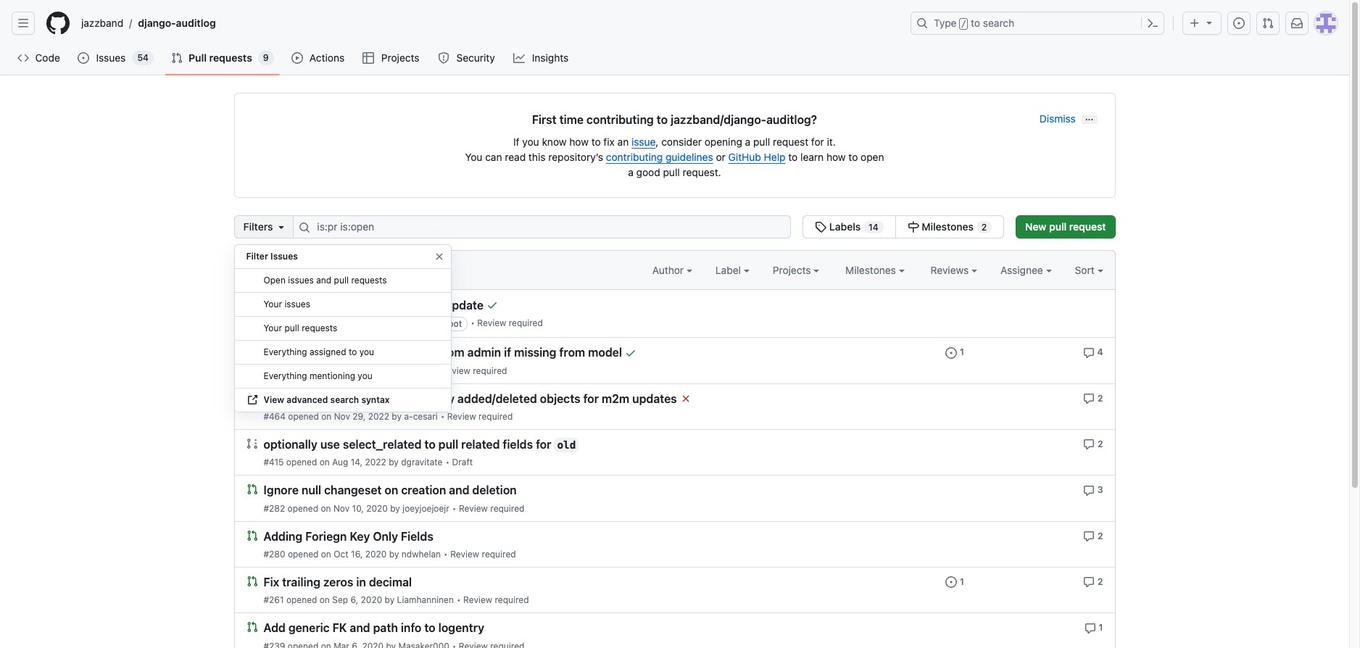 Task type: describe. For each thing, give the bounding box(es) containing it.
2 vertical spatial 1
[[1099, 622, 1103, 633]]

0 vertical spatial requests
[[209, 51, 252, 64]]

to left open
[[849, 151, 858, 163]]

a-
[[404, 411, 413, 422]]

11 / 11 checks ok image
[[486, 300, 498, 311]]

play image
[[291, 52, 303, 64]]

review required
[[441, 365, 507, 376]]

issue opened image for issues
[[78, 52, 89, 64]]

#512             opened on feb 10 by silviogutierrez
[[264, 365, 432, 376]]

by left 'a-'
[[392, 411, 402, 422]]

deletion
[[472, 484, 517, 497]]

2 link for fix trailing zeros in decimal
[[1083, 575, 1103, 588]]

labels 14
[[827, 220, 878, 233]]

type
[[934, 17, 957, 29]]

if
[[504, 346, 511, 359]]

silviogutierrez
[[374, 365, 432, 376]]

you inside 'link'
[[358, 370, 372, 381]]

by inside fix trailing zeros in decimal #261             opened on sep 6, 2020 by liamhanninen • review required
[[385, 595, 395, 606]]

comment image for 2 link related to adding foriegn key only fields
[[1083, 531, 1095, 542]]

14,
[[351, 457, 363, 468]]

0 horizontal spatial 3
[[321, 319, 327, 329]]

open pull request image for adding
[[246, 530, 258, 541]]

issue opened image inside the 1 link
[[945, 577, 957, 588]]

draft pull request image
[[246, 438, 258, 449]]

first time contributing to jazzband/django-auditlog?
[[532, 113, 817, 126]]

• right the bot
[[471, 318, 475, 329]]

added/deleted
[[457, 392, 537, 405]]

everything for everything mentioning you
[[264, 370, 307, 381]]

filter
[[246, 251, 268, 262]]

table image
[[363, 52, 374, 64]]

29,
[[353, 411, 366, 422]]

comment image for first 2 link from the top
[[1083, 393, 1095, 405]]

0 vertical spatial nov
[[334, 411, 350, 422]]

zeros
[[323, 576, 353, 589]]

milestones for milestones 2
[[922, 220, 974, 233]]

key
[[350, 530, 370, 543]]

changeset
[[324, 484, 382, 497]]

open pull request image for ignore
[[246, 484, 258, 495]]

1 vertical spatial contributing
[[606, 151, 663, 163]]

16,
[[351, 549, 363, 560]]

opened inside optionally use select_related to pull related fields for old #415             opened on aug 14, 2022 by dgravitate • draft
[[286, 457, 317, 468]]

adding foriegn key only fields link
[[264, 530, 433, 543]]

dismiss
[[1040, 112, 1076, 125]]

or
[[716, 151, 726, 163]]

draft
[[452, 457, 473, 468]]

it.
[[827, 136, 836, 148]]

code
[[35, 51, 60, 64]]

first_name
[[310, 346, 369, 359]]

fields
[[401, 530, 433, 543]]

on left 'feb'
[[319, 365, 330, 376]]

1 horizontal spatial issue opened image
[[1233, 17, 1245, 29]]

ignore null changeset on creation and deletion link
[[264, 484, 517, 497]]

trailing
[[282, 576, 320, 589]]

labels
[[829, 220, 861, 233]]

tag image
[[815, 221, 827, 233]]

add generic fk and path info to logentry link
[[264, 622, 484, 635]]

2 for optionally use select_related to pull related fields for
[[1098, 439, 1103, 449]]

open
[[861, 151, 884, 163]]

how inside to learn how to open a good pull request.
[[827, 151, 846, 163]]

to learn how to open a good pull request.
[[628, 151, 884, 178]]

1 vertical spatial search
[[330, 394, 359, 405]]

#280
[[264, 549, 285, 560]]

milestones button
[[845, 262, 905, 278]]

if you know how to fix an issue ,           consider opening a pull request for it.
[[513, 136, 836, 148]]

1 for remove first_name / last_name from admin if missing from model
[[960, 347, 964, 358]]

#282
[[264, 503, 285, 514]]

...
[[1085, 112, 1094, 123]]

open pull request element for ignore null changeset on creation and deletion
[[246, 483, 258, 495]]

1 vertical spatial request
[[1069, 220, 1106, 233]]

[pre-commit.ci] pre-commit autoupdate link
[[264, 299, 484, 312]]

1 from from the left
[[439, 346, 465, 359]]

ago
[[351, 319, 366, 329]]

add generic fk and path info to logentry
[[264, 622, 484, 635]]

model
[[588, 346, 622, 359]]

0 horizontal spatial issues
[[96, 51, 126, 64]]

/ for jazzband
[[129, 17, 132, 29]]

nov inside ignore null changeset on creation and deletion #282             opened on nov 10, 2020 by joeyjoejoejr • review required
[[333, 503, 350, 514]]

• right cesari
[[441, 411, 445, 422]]

your for your pull requests
[[264, 323, 282, 334]]

issue
[[632, 136, 656, 148]]

related
[[461, 438, 500, 451]]

2 vertical spatial 1 link
[[1084, 621, 1103, 634]]

open pull request element for fix changes_display_dict to display added/deleted objects for m2m updates
[[246, 391, 258, 404]]

• inside adding foriegn key only fields #280             opened on oct 16, 2020 by ndwhelan • review required
[[444, 549, 448, 560]]

sort
[[1075, 264, 1095, 276]]

0 vertical spatial how
[[569, 136, 589, 148]]

can
[[485, 151, 502, 163]]

help
[[764, 151, 786, 163]]

1 / 6 checks ok image
[[680, 393, 691, 405]]

open pull request element for adding foriegn key only fields
[[246, 529, 258, 541]]

by right '10'
[[362, 365, 372, 376]]

liamhanninen link
[[397, 595, 454, 606]]

and inside ignore null changeset on creation and deletion #282             opened on nov 10, 2020 by joeyjoejoejr • review required
[[449, 484, 469, 497]]

projects button
[[773, 262, 820, 278]]

• inside optionally use select_related to pull related fields for old #415             opened on aug 14, 2022 by dgravitate • draft
[[445, 457, 450, 468]]

old
[[557, 440, 576, 451]]

liamhanninen
[[397, 595, 454, 606]]

oct
[[334, 549, 349, 560]]

10
[[350, 365, 359, 376]]

command palette image
[[1147, 17, 1159, 29]]

contributing guidelines link
[[606, 151, 713, 163]]

reviews button
[[931, 262, 977, 278]]

everything assigned to you
[[264, 347, 374, 357]]

1 horizontal spatial /
[[372, 346, 376, 359]]

1 vertical spatial fix
[[264, 392, 277, 405]]

by inside optionally use select_related to pull related fields for old #415             opened on aug 14, 2022 by dgravitate • draft
[[389, 457, 399, 468]]

django-
[[138, 17, 176, 29]]

author
[[652, 264, 687, 276]]

consider
[[661, 136, 702, 148]]

remove first_name / last_name from admin if missing from model
[[264, 346, 622, 359]]

fix changes_display_dict to display added/deleted objects for m2m updates link
[[264, 392, 677, 405]]

opened inside adding foriegn key only fields #280             opened on oct 16, 2020 by ndwhelan • review required
[[288, 549, 319, 560]]

fields
[[503, 438, 533, 451]]

comment image for 4 link
[[1083, 347, 1095, 359]]

Search all issues text field
[[293, 215, 791, 239]]

on inside adding foriegn key only fields #280             opened on oct 16, 2020 by ndwhelan • review required
[[321, 549, 331, 560]]

a inside to learn how to open a good pull request.
[[628, 166, 634, 178]]

issue element
[[803, 215, 1004, 239]]

you
[[465, 151, 482, 163]]

pull requests
[[189, 51, 252, 64]]

list containing jazzband
[[75, 12, 902, 35]]

pull
[[189, 51, 207, 64]]

2 for fix trailing zeros in decimal
[[1098, 576, 1103, 587]]

on left creation
[[385, 484, 398, 497]]

good
[[636, 166, 660, 178]]

search image
[[299, 222, 311, 233]]

/ for type
[[961, 19, 966, 29]]

fix trailing zeros in decimal link
[[264, 576, 412, 589]]

assignee button
[[1001, 262, 1052, 278]]

#415
[[264, 457, 284, 468]]

to right help
[[788, 151, 798, 163]]

autoupdate
[[421, 299, 484, 312]]

django-auditlog link
[[132, 12, 222, 35]]

adding foriegn key only fields #280             opened on oct 16, 2020 by ndwhelan • review required
[[264, 530, 516, 560]]

filters
[[243, 220, 273, 233]]

review required link for a-cesari
[[447, 411, 513, 422]]

ignore null changeset on creation and deletion #282             opened on nov 10, 2020 by joeyjoejoejr • review required
[[264, 484, 524, 514]]

milestones 2
[[919, 220, 987, 233]]

changes_display_dict
[[280, 392, 399, 405]]

pull inside optionally use select_related to pull related fields for old #415             opened on aug 14, 2022 by dgravitate • draft
[[438, 438, 458, 451]]

milestones for milestones
[[845, 264, 899, 276]]

mentioning
[[310, 370, 355, 381]]

close menu image
[[433, 251, 445, 262]]

2 link for optionally use select_related to pull related fields for
[[1083, 437, 1103, 450]]

2 link for adding foriegn key only fields
[[1083, 529, 1103, 542]]

view advanced search syntax link
[[235, 389, 451, 413]]

open pull request image
[[246, 392, 258, 404]]

review inside ignore null changeset on creation and deletion #282             opened on nov 10, 2020 by joeyjoejoejr • review required
[[459, 503, 488, 514]]

4 link
[[1083, 345, 1103, 359]]

review down the remove first_name / last_name from admin if missing from model link on the bottom of the page
[[441, 365, 470, 376]]

pull inside to learn how to open a good pull request.
[[663, 166, 680, 178]]

triangle down image
[[276, 221, 287, 233]]

1 vertical spatial for
[[583, 392, 599, 405]]

auditlog
[[176, 17, 216, 29]]

fix trailing zeros in decimal #261             opened on sep 6, 2020 by liamhanninen • review required
[[264, 576, 529, 606]]

projects link
[[357, 47, 426, 69]]

opened inside ignore null changeset on creation and deletion #282             opened on nov 10, 2020 by joeyjoejoejr • review required
[[288, 503, 318, 514]]

on down view advanced search syntax
[[321, 411, 332, 422]]

label
[[716, 264, 744, 276]]

329 closed
[[323, 264, 380, 276]]

review inside fix trailing zeros in decimal #261             opened on sep 6, 2020 by liamhanninen • review required
[[463, 595, 492, 606]]

comment image for ignore null changeset on creation and deletion
[[1083, 485, 1095, 496]]

insights
[[532, 51, 569, 64]]

filters button
[[234, 215, 294, 239]]

1 link for fix trailing zeros in decimal
[[945, 575, 964, 588]]

to inside optionally use select_related to pull related fields for old #415             opened on aug 14, 2022 by dgravitate • draft
[[424, 438, 436, 451]]

triangle down image
[[1204, 17, 1215, 28]]



Task type: vqa. For each thing, say whether or not it's contained in the screenshot.
dgravitate
yes



Task type: locate. For each thing, give the bounding box(es) containing it.
open pull request element left ignore
[[246, 483, 258, 495]]

9 for 9 open
[[263, 264, 270, 276]]

8 / 8 checks ok image
[[625, 347, 636, 359]]

0 horizontal spatial how
[[569, 136, 589, 148]]

milestone image
[[907, 221, 919, 233]]

label button
[[716, 262, 749, 278]]

1 vertical spatial and
[[449, 484, 469, 497]]

projects inside popup button
[[773, 264, 814, 276]]

foriegn
[[305, 530, 347, 543]]

0 vertical spatial projects
[[381, 51, 420, 64]]

0 horizontal spatial requests
[[209, 51, 252, 64]]

review required link down 11 / 11 checks ok image
[[477, 318, 543, 329]]

3 open pull request element from the top
[[246, 529, 258, 541]]

homepage image
[[46, 12, 70, 35]]

nov left 29,
[[334, 411, 350, 422]]

request
[[773, 136, 809, 148], [1069, 220, 1106, 233]]

open pull request image left ignore
[[246, 484, 258, 495]]

1 your from the top
[[264, 299, 282, 310]]

review required link for ndwhelan
[[450, 549, 516, 560]]

nov left 10,
[[333, 503, 350, 514]]

0 horizontal spatial from
[[439, 346, 465, 359]]

1 vertical spatial 2022
[[365, 457, 386, 468]]

Issues search field
[[293, 215, 791, 239]]

1 vertical spatial issues
[[271, 251, 298, 262]]

1 vertical spatial 1 link
[[945, 575, 964, 588]]

by down 'ignore null changeset on creation and deletion' link
[[390, 503, 400, 514]]

guidelines
[[666, 151, 713, 163]]

admin
[[467, 346, 501, 359]]

issue opened image
[[1233, 17, 1245, 29], [945, 577, 957, 588]]

0 vertical spatial comment image
[[1083, 485, 1095, 496]]

2 inside milestones 2
[[981, 222, 987, 233]]

aug
[[332, 457, 348, 468]]

milestones right milestone 'icon'
[[922, 220, 974, 233]]

requests down commit.ci]
[[302, 323, 337, 334]]

review required link down admin
[[441, 365, 507, 376]]

by inside ignore null changeset on creation and deletion #282             opened on nov 10, 2020 by joeyjoejoejr • review required
[[390, 503, 400, 514]]

issues inside your issues link
[[284, 299, 310, 310]]

comment image
[[1083, 485, 1095, 496], [1083, 577, 1095, 588], [1084, 622, 1096, 634]]

0 vertical spatial and
[[316, 275, 332, 286]]

review required link down fix changes_display_dict to display added/deleted objects for m2m updates link
[[447, 411, 513, 422]]

1 horizontal spatial a
[[745, 136, 751, 148]]

review down 11 / 11 checks ok image
[[477, 318, 506, 329]]

by down select_related
[[389, 457, 399, 468]]

on down null
[[321, 503, 331, 514]]

0 vertical spatial issue opened image
[[1233, 17, 1245, 29]]

0 vertical spatial 1
[[960, 347, 964, 358]]

author button
[[652, 262, 692, 278]]

issue opened image for 1
[[945, 347, 957, 359]]

on left sep
[[320, 595, 330, 606]]

fix up #464
[[264, 392, 277, 405]]

opening
[[705, 136, 742, 148]]

issues left 54
[[96, 51, 126, 64]]

issues inside open issues and pull requests link
[[288, 275, 314, 286]]

opened down 'optionally'
[[286, 457, 317, 468]]

1 vertical spatial how
[[827, 151, 846, 163]]

notifications image
[[1291, 17, 1303, 29]]

4
[[1097, 347, 1103, 358]]

everything mentioning you link
[[235, 365, 451, 389]]

0 vertical spatial milestones
[[922, 220, 974, 233]]

0 horizontal spatial issue opened image
[[945, 577, 957, 588]]

select_related
[[343, 438, 422, 451]]

• right ndwhelan
[[444, 549, 448, 560]]

1 vertical spatial issues
[[284, 299, 310, 310]]

2 vertical spatial for
[[536, 438, 551, 451]]

none search field containing filters
[[234, 215, 1004, 424]]

open pull request element
[[246, 391, 258, 404], [246, 483, 258, 495], [246, 529, 258, 541], [246, 575, 258, 587], [246, 621, 258, 633]]

opened down the remove
[[286, 365, 317, 376]]

remove
[[264, 346, 307, 359]]

review required link up logentry
[[463, 595, 529, 606]]

display
[[416, 392, 455, 405]]

to up the ,
[[657, 113, 668, 126]]

issue opened image
[[78, 52, 89, 64], [945, 347, 957, 359]]

3 link
[[1083, 483, 1103, 496]]

2 horizontal spatial requests
[[351, 275, 387, 286]]

2 vertical spatial you
[[358, 370, 372, 381]]

your down "[pre-"
[[264, 323, 282, 334]]

last_name
[[379, 346, 436, 359]]

review up logentry
[[463, 595, 492, 606]]

path
[[373, 622, 398, 635]]

5 open pull request element from the top
[[246, 621, 258, 633]]

projects right table image
[[381, 51, 420, 64]]

2 vertical spatial and
[[350, 622, 370, 635]]

1 for fix trailing zeros in decimal
[[960, 576, 964, 587]]

a
[[745, 136, 751, 148], [628, 166, 634, 178]]

comment image up 3 link at bottom
[[1083, 439, 1095, 450]]

comment image down 4 link
[[1083, 393, 1095, 405]]

code image
[[17, 52, 29, 64]]

issues for your
[[284, 299, 310, 310]]

objects
[[540, 392, 581, 405]]

review required link for liamhanninen
[[463, 595, 529, 606]]

1 vertical spatial 2020
[[365, 549, 387, 560]]

by inside adding foriegn key only fields #280             opened on oct 16, 2020 by ndwhelan • review required
[[389, 549, 399, 560]]

• right joeyjoejoejr link
[[452, 503, 456, 514]]

milestones inside milestones "popup button"
[[845, 264, 899, 276]]

2 vertical spatial requests
[[302, 323, 337, 334]]

projects inside 'link'
[[381, 51, 420, 64]]

remove first_name / last_name from admin if missing from model link
[[264, 346, 622, 359]]

1 vertical spatial issue opened image
[[945, 577, 957, 588]]

1 link for remove first_name / last_name from admin if missing from model
[[945, 345, 964, 359]]

1 horizontal spatial issues
[[271, 251, 298, 262]]

comment image inside 3 link
[[1083, 485, 1095, 496]]

comment image
[[1083, 347, 1095, 359], [1083, 393, 1095, 405], [1083, 439, 1095, 450], [1083, 531, 1095, 542]]

• up logentry
[[457, 595, 461, 606]]

jazzband link
[[75, 12, 129, 35]]

1 vertical spatial your
[[264, 323, 282, 334]]

fix
[[264, 576, 279, 589]]

opened inside fix trailing zeros in decimal #261             opened on sep 6, 2020 by liamhanninen • review required
[[286, 595, 317, 606]]

your up the "#588"
[[264, 299, 282, 310]]

4 open pull request element from the top
[[246, 575, 258, 587]]

1 vertical spatial requests
[[351, 275, 387, 286]]

your
[[264, 299, 282, 310], [264, 323, 282, 334]]

for inside optionally use select_related to pull related fields for old #415             opened on aug 14, 2022 by dgravitate • draft
[[536, 438, 551, 451]]

git pull request image down filter
[[246, 265, 258, 276]]

view
[[264, 394, 284, 405]]

time
[[559, 113, 584, 126]]

to inside everything assigned to you 'link'
[[349, 347, 357, 357]]

by
[[362, 365, 372, 376], [392, 411, 402, 422], [389, 457, 399, 468], [390, 503, 400, 514], [389, 549, 399, 560], [385, 595, 395, 606]]

open pull request element left add
[[246, 621, 258, 633]]

0 horizontal spatial git pull request image
[[171, 52, 183, 64]]

1 horizontal spatial git pull request image
[[246, 265, 258, 276]]

0 vertical spatial for
[[811, 136, 824, 148]]

2020 inside ignore null changeset on creation and deletion #282             opened on nov 10, 2020 by joeyjoejoejr • review required
[[366, 503, 388, 514]]

1 horizontal spatial and
[[350, 622, 370, 635]]

54
[[137, 52, 149, 63]]

issues up your issues
[[288, 275, 314, 286]]

issues for open
[[288, 275, 314, 286]]

issues up your pull requests
[[284, 299, 310, 310]]

contributing
[[586, 113, 654, 126], [606, 151, 663, 163]]

check image
[[309, 265, 320, 276]]

opened down trailing
[[286, 595, 317, 606]]

2020 for only
[[365, 549, 387, 560]]

1 2 link from the top
[[1083, 391, 1103, 405]]

review required link right ndwhelan 'link'
[[450, 549, 516, 560]]

2020 inside fix trailing zeros in decimal #261             opened on sep 6, 2020 by liamhanninen • review required
[[361, 595, 382, 606]]

2022
[[368, 411, 389, 422], [365, 457, 386, 468]]

generic
[[288, 622, 330, 635]]

comment image left 4
[[1083, 347, 1095, 359]]

2 from from the left
[[559, 346, 585, 359]]

1 vertical spatial 3
[[1097, 484, 1103, 495]]

1 horizontal spatial for
[[583, 392, 599, 405]]

0 vertical spatial your
[[264, 299, 282, 310]]

first
[[532, 113, 557, 126]]

from up review required
[[439, 346, 465, 359]]

shield image
[[438, 52, 450, 64]]

comment image inside 4 link
[[1083, 347, 1095, 359]]

2 2 link from the top
[[1083, 437, 1103, 450]]

required inside adding foriegn key only fields #280             opened on oct 16, 2020 by ndwhelan • review required
[[482, 549, 516, 560]]

0 vertical spatial issues
[[288, 275, 314, 286]]

9 left play image
[[263, 52, 269, 63]]

link external image
[[246, 394, 258, 406]]

new pull request link
[[1016, 215, 1115, 239]]

your pull requests link
[[235, 317, 451, 341]]

required inside ignore null changeset on creation and deletion #282             opened on nov 10, 2020 by joeyjoejoejr • review required
[[490, 503, 524, 514]]

issue opened image inside the 1 link
[[945, 347, 957, 359]]

#464
[[264, 411, 286, 422]]

/
[[129, 17, 132, 29], [961, 19, 966, 29], [372, 346, 376, 359]]

2 link
[[1083, 391, 1103, 405], [1083, 437, 1103, 450], [1083, 529, 1103, 542], [1083, 575, 1103, 588]]

projects right "label" popup button
[[773, 264, 814, 276]]

milestones down 14
[[845, 264, 899, 276]]

git pull request image left notifications icon
[[1262, 17, 1274, 29]]

1 open pull request element from the top
[[246, 391, 258, 404]]

2020 right '6,'
[[361, 595, 382, 606]]

request up 'sort' popup button
[[1069, 220, 1106, 233]]

open issues and pull requests link
[[235, 269, 451, 293]]

fk
[[332, 622, 347, 635]]

0 horizontal spatial fix
[[264, 392, 277, 405]]

you right 'feb'
[[358, 370, 372, 381]]

opened down advanced
[[288, 411, 319, 422]]

1 vertical spatial you
[[359, 347, 374, 357]]

• review required
[[471, 318, 543, 329]]

1 everything from the top
[[264, 347, 307, 357]]

0 vertical spatial 3
[[321, 319, 327, 329]]

0 vertical spatial request
[[773, 136, 809, 148]]

a down you can read this repository's contributing guidelines or github help
[[628, 166, 634, 178]]

everything for everything assigned to you
[[264, 347, 307, 357]]

0 vertical spatial a
[[745, 136, 751, 148]]

review required link
[[477, 318, 543, 329], [441, 365, 507, 376], [447, 411, 513, 422], [459, 503, 524, 514], [450, 549, 516, 560], [463, 595, 529, 606]]

list
[[75, 12, 902, 35]]

plus image
[[1189, 17, 1201, 29]]

a-cesari link
[[404, 411, 438, 422]]

1 horizontal spatial request
[[1069, 220, 1106, 233]]

2 your from the top
[[264, 323, 282, 334]]

1 open pull request image from the top
[[246, 484, 258, 495]]

m2m
[[602, 392, 629, 405]]

joeyjoejoejr
[[403, 503, 449, 514]]

how up repository's
[[569, 136, 589, 148]]

to up repository's
[[591, 136, 601, 148]]

2 vertical spatial 2020
[[361, 595, 382, 606]]

2 horizontal spatial and
[[449, 484, 469, 497]]

review down fix changes_display_dict to display added/deleted objects for m2m updates link
[[447, 411, 476, 422]]

jazzband/django-
[[671, 113, 766, 126]]

missing
[[514, 346, 556, 359]]

open pull request image
[[246, 484, 258, 495], [246, 530, 258, 541], [246, 576, 258, 587], [246, 621, 258, 633]]

2 everything from the top
[[264, 370, 307, 381]]

1
[[960, 347, 964, 358], [960, 576, 964, 587], [1099, 622, 1103, 633]]

0 horizontal spatial milestones
[[845, 264, 899, 276]]

•
[[471, 318, 475, 329], [441, 411, 445, 422], [445, 457, 450, 468], [452, 503, 456, 514], [444, 549, 448, 560], [457, 595, 461, 606]]

commit.ci]
[[292, 299, 350, 312]]

syntax
[[361, 394, 390, 405]]

dgravitate link
[[401, 457, 443, 468]]

a up 'github'
[[745, 136, 751, 148]]

0 vertical spatial 2020
[[366, 503, 388, 514]]

2 for adding foriegn key only fields
[[1098, 530, 1103, 541]]

your for your issues
[[264, 299, 282, 310]]

on left aug
[[320, 457, 330, 468]]

how
[[569, 136, 589, 148], [827, 151, 846, 163]]

how down it.
[[827, 151, 846, 163]]

review inside adding foriegn key only fields #280             opened on oct 16, 2020 by ndwhelan • review required
[[450, 549, 479, 560]]

0 vertical spatial everything
[[264, 347, 307, 357]]

open inside search field
[[264, 275, 286, 286]]

open issues and pull requests
[[264, 275, 387, 286]]

9 open link
[[246, 262, 299, 278]]

you inside 'link'
[[359, 347, 374, 357]]

2 horizontal spatial /
[[961, 19, 966, 29]]

contributing up the an
[[586, 113, 654, 126]]

draft link
[[452, 457, 473, 468]]

milestones
[[922, 220, 974, 233], [845, 264, 899, 276]]

dismiss ...
[[1040, 112, 1094, 125]]

2020 inside adding foriegn key only fields #280             opened on oct 16, 2020 by ndwhelan • review required
[[365, 549, 387, 560]]

1 horizontal spatial milestones
[[922, 220, 974, 233]]

review required link for joeyjoejoejr
[[459, 503, 524, 514]]

request.
[[683, 166, 721, 178]]

0 vertical spatial git pull request image
[[1262, 17, 1274, 29]]

3 2 link from the top
[[1083, 529, 1103, 542]]

9 down filter issues
[[263, 264, 270, 276]]

1 horizontal spatial projects
[[773, 264, 814, 276]]

2 horizontal spatial git pull request image
[[1262, 17, 1274, 29]]

on inside fix trailing zeros in decimal #261             opened on sep 6, 2020 by liamhanninen • review required
[[320, 595, 330, 606]]

ignore
[[264, 484, 299, 497]]

0 horizontal spatial a
[[628, 166, 634, 178]]

opened down adding in the left bottom of the page
[[288, 549, 319, 560]]

everything inside 'link'
[[264, 370, 307, 381]]

everything inside 'link'
[[264, 347, 307, 357]]

comment image for fix trailing zeros in decimal
[[1083, 577, 1095, 588]]

by down only
[[389, 549, 399, 560]]

0 vertical spatial you
[[522, 136, 539, 148]]

open pull request element left the view
[[246, 391, 258, 404]]

issue link
[[632, 136, 656, 148]]

1 vertical spatial projects
[[773, 264, 814, 276]]

everything down the remove
[[264, 370, 307, 381]]

you up #512             opened on feb 10 by silviogutierrez at the left of page
[[359, 347, 374, 357]]

1 vertical spatial issue opened image
[[945, 347, 957, 359]]

2020 right 16,
[[365, 549, 387, 560]]

comment image down 3 link at bottom
[[1083, 531, 1095, 542]]

0 horizontal spatial for
[[536, 438, 551, 451]]

open pull request image left add
[[246, 621, 258, 633]]

search right type
[[983, 17, 1014, 29]]

1 vertical spatial 9
[[263, 264, 270, 276]]

adding
[[264, 530, 302, 543]]

review right ndwhelan
[[450, 549, 479, 560]]

,
[[656, 136, 659, 148]]

0 vertical spatial issue opened image
[[78, 52, 89, 64]]

open pull request image left fix
[[246, 576, 258, 587]]

to right type
[[971, 17, 980, 29]]

0 vertical spatial search
[[983, 17, 1014, 29]]

0 vertical spatial issues
[[96, 51, 126, 64]]

0 horizontal spatial and
[[316, 275, 332, 286]]

1 horizontal spatial issue opened image
[[945, 347, 957, 359]]

from left model
[[559, 346, 585, 359]]

None search field
[[234, 215, 1004, 424]]

required inside fix trailing zeros in decimal #261             opened on sep 6, 2020 by liamhanninen • review required
[[495, 595, 529, 606]]

0 vertical spatial 1 link
[[945, 345, 964, 359]]

comment image for 2 link associated with optionally use select_related to pull related fields for
[[1083, 439, 1095, 450]]

• inside fix trailing zeros in decimal #261             opened on sep 6, 2020 by liamhanninen • review required
[[457, 595, 461, 606]]

1 vertical spatial a
[[628, 166, 634, 178]]

requests up pre-
[[351, 275, 387, 286]]

2020 right 10,
[[366, 503, 388, 514]]

2 horizontal spatial for
[[811, 136, 824, 148]]

0 horizontal spatial request
[[773, 136, 809, 148]]

comment image inside 2 link
[[1083, 577, 1095, 588]]

assignee
[[1001, 264, 1046, 276]]

opened
[[288, 319, 319, 329], [286, 365, 317, 376], [288, 411, 319, 422], [286, 457, 317, 468], [288, 503, 318, 514], [288, 549, 319, 560], [286, 595, 317, 606]]

requests right pull
[[209, 51, 252, 64]]

0 horizontal spatial projects
[[381, 51, 420, 64]]

1 horizontal spatial from
[[559, 346, 585, 359]]

0 vertical spatial 9
[[263, 52, 269, 63]]

2 vertical spatial comment image
[[1084, 622, 1096, 634]]

/ right type
[[961, 19, 966, 29]]

open pull request image for fix
[[246, 576, 258, 587]]

4 2 link from the top
[[1083, 575, 1103, 588]]

1 vertical spatial comment image
[[1083, 577, 1095, 588]]

2 open pull request image from the top
[[246, 530, 258, 541]]

sort button
[[1075, 262, 1103, 278]]

2 open pull request element from the top
[[246, 483, 258, 495]]

2022 down select_related
[[365, 457, 386, 468]]

for left old
[[536, 438, 551, 451]]

3 open pull request image from the top
[[246, 576, 258, 587]]

[pre-
[[264, 299, 292, 312]]

open pull request element left fix
[[246, 575, 258, 587]]

contributing down issue link
[[606, 151, 663, 163]]

4 open pull request image from the top
[[246, 621, 258, 633]]

1 horizontal spatial search
[[983, 17, 1014, 29]]

#588             opened 3 days ago
[[264, 319, 366, 329]]

2020
[[366, 503, 388, 514], [365, 549, 387, 560], [361, 595, 382, 606]]

1 horizontal spatial requests
[[302, 323, 337, 334]]

git pull request image inside 9 open link
[[246, 265, 258, 276]]

ndwhelan link
[[402, 549, 441, 560]]

review required link down deletion
[[459, 503, 524, 514]]

0 vertical spatial fix
[[604, 136, 615, 148]]

milestones inside issue element
[[922, 220, 974, 233]]

draft pull request element
[[246, 437, 258, 449]]

and inside open issues and pull requests link
[[316, 275, 332, 286]]

1 vertical spatial 1
[[960, 576, 964, 587]]

type / to search
[[934, 17, 1014, 29]]

review
[[477, 318, 506, 329], [441, 365, 470, 376], [447, 411, 476, 422], [459, 503, 488, 514], [450, 549, 479, 560], [463, 595, 492, 606]]

view advanced search syntax
[[264, 394, 390, 405]]

• inside ignore null changeset on creation and deletion #282             opened on nov 10, 2020 by joeyjoejoejr • review required
[[452, 503, 456, 514]]

open pull request element for add generic fk and path info to logentry
[[246, 621, 258, 633]]

/ inside jazzband / django-auditlog
[[129, 17, 132, 29]]

0 horizontal spatial search
[[330, 394, 359, 405]]

1 vertical spatial milestones
[[845, 264, 899, 276]]

read
[[505, 151, 526, 163]]

1 horizontal spatial how
[[827, 151, 846, 163]]

0 horizontal spatial issue opened image
[[78, 52, 89, 64]]

on inside optionally use select_related to pull related fields for old #415             opened on aug 14, 2022 by dgravitate • draft
[[320, 457, 330, 468]]

2020 for in
[[361, 595, 382, 606]]

2022 down syntax
[[368, 411, 389, 422]]

request up help
[[773, 136, 809, 148]]

code link
[[12, 47, 66, 69]]

learn
[[800, 151, 824, 163]]

to right info
[[424, 622, 436, 635]]

git pull request image
[[1262, 17, 1274, 29], [171, 52, 183, 64], [246, 265, 258, 276]]

open pull request image left adding in the left bottom of the page
[[246, 530, 258, 541]]

search up 29,
[[330, 394, 359, 405]]

1 horizontal spatial 3
[[1097, 484, 1103, 495]]

opened down commit.ci]
[[288, 319, 319, 329]]

graph image
[[513, 52, 525, 64]]

to up 'a-'
[[402, 392, 413, 405]]

2 vertical spatial git pull request image
[[246, 265, 258, 276]]

#512
[[264, 365, 284, 376]]

on
[[319, 365, 330, 376], [321, 411, 332, 422], [320, 457, 330, 468], [385, 484, 398, 497], [321, 503, 331, 514], [321, 549, 331, 560], [320, 595, 330, 606]]

1 horizontal spatial fix
[[604, 136, 615, 148]]

0 horizontal spatial /
[[129, 17, 132, 29]]

1 vertical spatial nov
[[333, 503, 350, 514]]

fix left the an
[[604, 136, 615, 148]]

by down "decimal"
[[385, 595, 395, 606]]

2022 inside optionally use select_related to pull related fields for old #415             opened on aug 14, 2022 by dgravitate • draft
[[365, 457, 386, 468]]

[pre-commit.ci] pre-commit autoupdate
[[264, 299, 484, 312]]

to up dgravitate at the left bottom of the page
[[424, 438, 436, 451]]

only
[[373, 530, 398, 543]]

9 for 9
[[263, 52, 269, 63]]

for left it.
[[811, 136, 824, 148]]

/ left django-
[[129, 17, 132, 29]]

null
[[302, 484, 321, 497]]

0 vertical spatial contributing
[[586, 113, 654, 126]]

open pull request element for fix trailing zeros in decimal
[[246, 575, 258, 587]]

issues up "9 open"
[[271, 251, 298, 262]]

for left m2m at bottom
[[583, 392, 599, 405]]

10,
[[352, 503, 364, 514]]

insights link
[[508, 47, 576, 69]]

github help link
[[728, 151, 786, 163]]

0 vertical spatial 2022
[[368, 411, 389, 422]]

/ up #512             opened on feb 10 by silviogutierrez at the left of page
[[372, 346, 376, 359]]

to
[[971, 17, 980, 29], [657, 113, 668, 126], [591, 136, 601, 148], [788, 151, 798, 163], [849, 151, 858, 163], [349, 347, 357, 357], [402, 392, 413, 405], [424, 438, 436, 451], [424, 622, 436, 635]]

/ inside type / to search
[[961, 19, 966, 29]]

9 open
[[261, 264, 299, 276]]

open pull request element left adding in the left bottom of the page
[[246, 529, 258, 541]]



